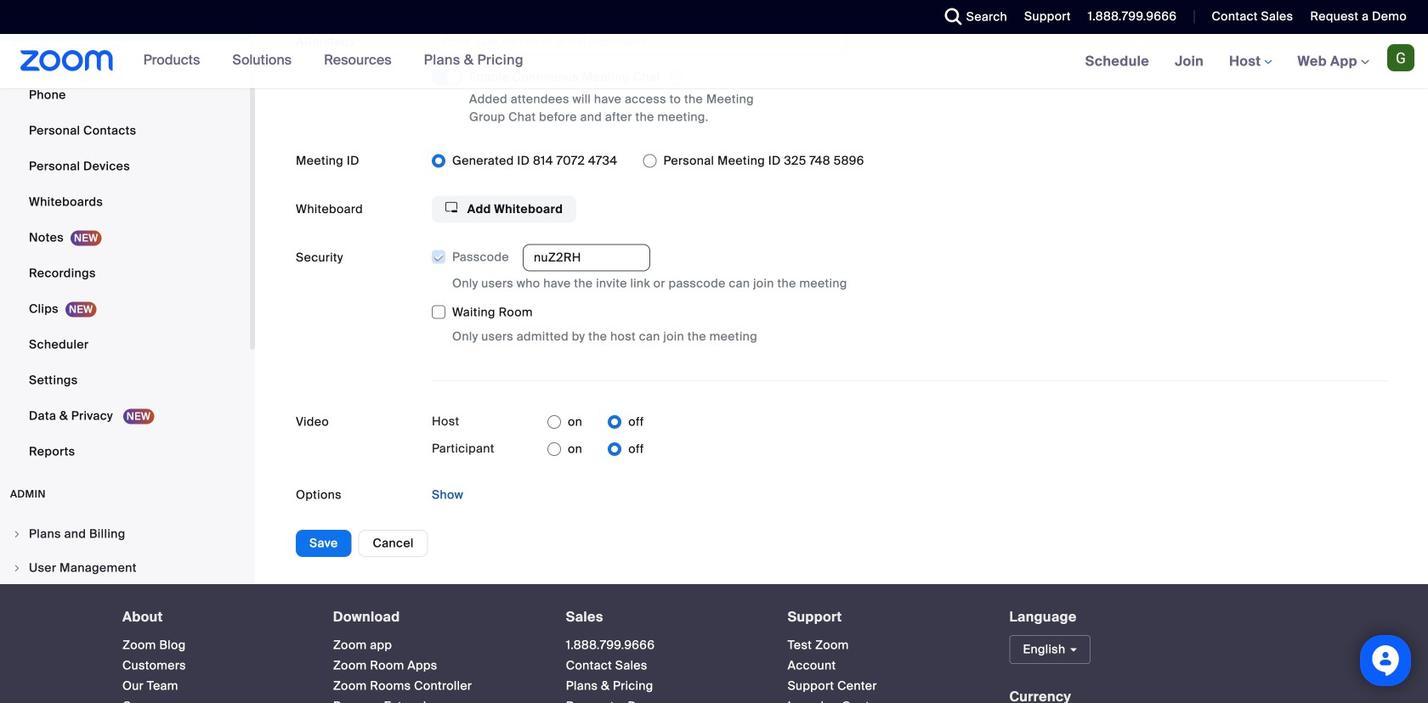 Task type: describe. For each thing, give the bounding box(es) containing it.
1 menu item from the top
[[0, 519, 250, 551]]

admin menu menu
[[0, 519, 250, 704]]

right image for second menu item from the top
[[12, 564, 22, 574]]

4 heading from the left
[[788, 611, 979, 626]]

profile picture image
[[1387, 44, 1415, 71]]

right image for second menu item from the bottom
[[12, 530, 22, 540]]



Task type: locate. For each thing, give the bounding box(es) containing it.
1 vertical spatial right image
[[12, 564, 22, 574]]

2 heading from the left
[[333, 611, 535, 626]]

banner
[[0, 34, 1428, 90]]

side navigation navigation
[[0, 0, 255, 704]]

menu item
[[0, 519, 250, 551], [0, 553, 250, 585]]

0 vertical spatial menu item
[[0, 519, 250, 551]]

heading
[[122, 611, 302, 626], [333, 611, 535, 626], [566, 611, 757, 626], [788, 611, 979, 626]]

group
[[431, 244, 1387, 346]]

1 vertical spatial menu item
[[0, 553, 250, 585]]

meetings navigation
[[1073, 34, 1428, 90]]

1 heading from the left
[[122, 611, 302, 626]]

3 heading from the left
[[566, 611, 757, 626]]

personal menu menu
[[0, 0, 250, 471]]

product information navigation
[[131, 34, 536, 88]]

zoom logo image
[[20, 50, 114, 71]]

0 vertical spatial right image
[[12, 530, 22, 540]]

right image
[[12, 530, 22, 540], [12, 564, 22, 574]]

None text field
[[523, 245, 650, 272]]

2 menu item from the top
[[0, 553, 250, 585]]

1 right image from the top
[[12, 530, 22, 540]]

add whiteboard image
[[445, 201, 457, 213]]

2 right image from the top
[[12, 564, 22, 574]]

option group
[[432, 147, 1387, 175], [547, 409, 644, 436], [547, 436, 644, 464]]



Task type: vqa. For each thing, say whether or not it's contained in the screenshot.
text box
yes



